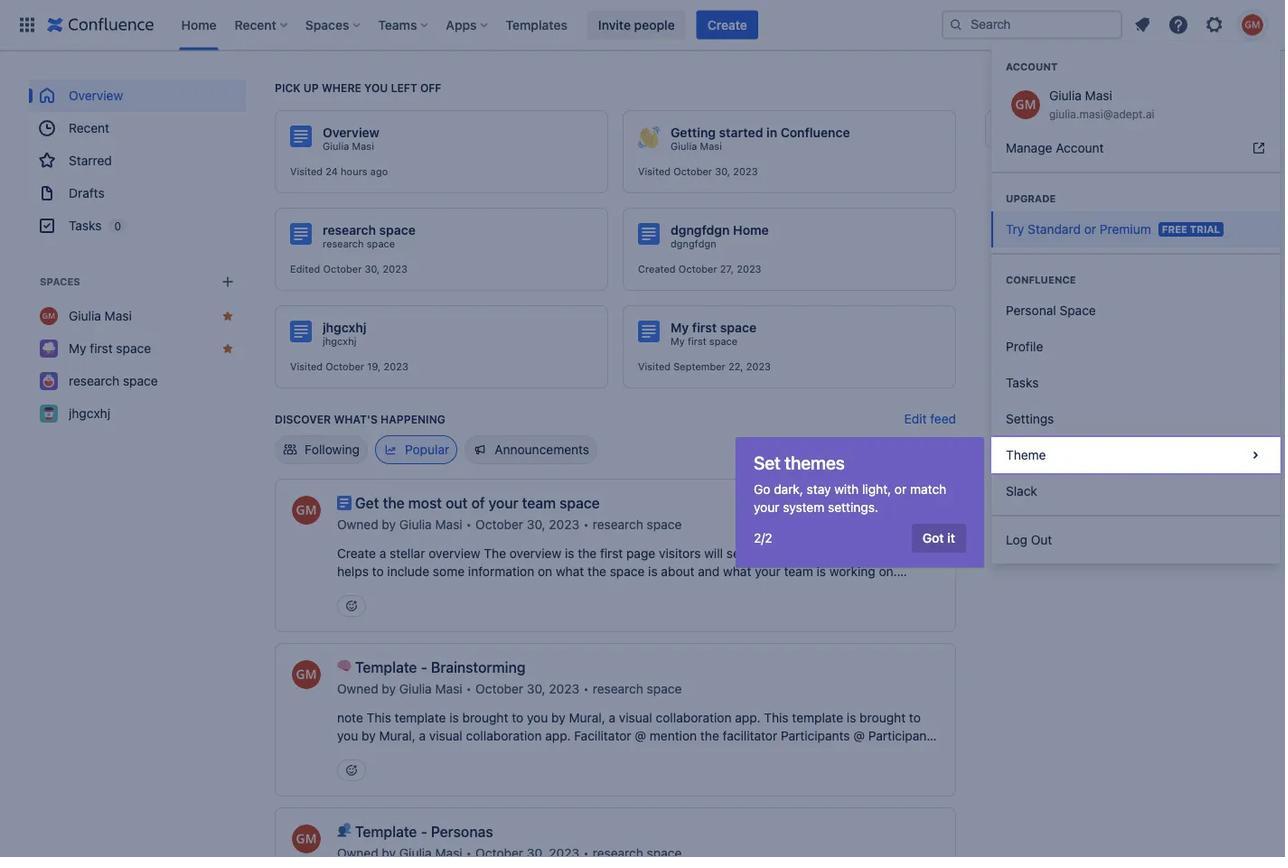 Task type: locate. For each thing, give the bounding box(es) containing it.
overview down about
[[630, 583, 682, 597]]

2 template from the top
[[355, 824, 417, 841]]

your right gives
[[601, 583, 627, 597]]

0 vertical spatial • october 30, 2023 • research space
[[466, 517, 682, 532]]

get
[[355, 495, 379, 512]]

off
[[420, 81, 441, 94]]

0 vertical spatial -
[[421, 659, 427, 677]]

themes
[[785, 452, 845, 473]]

collaboration
[[656, 711, 732, 726], [466, 729, 542, 744]]

0 vertical spatial october 30, 2023 button
[[476, 516, 580, 534]]

group
[[29, 80, 246, 242]]

is up gives
[[565, 546, 574, 561]]

1 horizontal spatial or
[[1084, 222, 1096, 237]]

1 vertical spatial page
[[909, 747, 939, 762]]

0 vertical spatial confluence
[[781, 125, 850, 140]]

@ right 2
[[429, 747, 441, 762]]

settings icon image
[[1204, 14, 1226, 36]]

giulia masi link up research space
[[29, 300, 246, 333]]

it
[[947, 531, 955, 546], [930, 546, 937, 561], [831, 583, 839, 597]]

1 owned by from the top
[[337, 517, 399, 532]]

october for jhgcxhj
[[326, 361, 364, 373]]

0 horizontal spatial spaces
[[40, 276, 80, 288]]

jhgcxhj link up visited october 19, 2023
[[323, 335, 357, 348]]

0 horizontal spatial confluence
[[781, 125, 850, 140]]

1 horizontal spatial brainstorm
[[522, 747, 585, 762]]

1 horizontal spatial create
[[707, 17, 747, 32]]

template
[[355, 659, 417, 677], [355, 824, 417, 841]]

brought up on on the bottom
[[860, 711, 906, 726]]

0 horizontal spatial or
[[895, 482, 907, 497]]

2 horizontal spatial visual
[[686, 583, 719, 597]]

page inside create a stellar overview the overview is the first page visitors will see when they visit your space, so it helps to include some information on what the space is about and what your team is working on. overview.svg add a header image. this gives your overview visual appeal and makes it welcoming for visitors. explain what the space is for. start
[[626, 546, 656, 561]]

participant left 2
[[352, 747, 415, 762]]

0 horizontal spatial brought
[[462, 711, 508, 726]]

owned down :brain: icon on the left
[[337, 682, 378, 697]]

• october 30, 2023 • research space up on
[[466, 517, 682, 532]]

2/2
[[754, 531, 773, 546]]

0 vertical spatial team
[[522, 495, 556, 512]]

profile
[[1006, 339, 1043, 354]]

1 horizontal spatial mural,
[[569, 711, 605, 726]]

owned
[[337, 517, 378, 532], [337, 682, 378, 697]]

owned by down :brain: icon on the left
[[337, 682, 399, 697]]

owned for get the most out of your team space
[[337, 517, 378, 532]]

my first space link up research space
[[29, 333, 246, 365]]

you up the br
[[527, 711, 548, 726]]

2 • october 30, 2023 • research space from the top
[[466, 682, 682, 697]]

1 horizontal spatial app.
[[735, 711, 761, 726]]

0 horizontal spatial participant
[[352, 747, 415, 762]]

group containing overview
[[29, 80, 246, 242]]

1 vertical spatial -
[[421, 824, 427, 841]]

tasks inside 'link'
[[1006, 376, 1039, 390]]

overview link
[[29, 80, 246, 112]]

tasks left 0
[[69, 218, 102, 233]]

2023 for research space
[[383, 263, 408, 275]]

giulia masi link up "hours"
[[323, 140, 374, 153]]

first left visitors
[[600, 546, 623, 561]]

1 horizontal spatial brought
[[860, 711, 906, 726]]

mural, up planning
[[379, 729, 416, 744]]

30, down research space research space
[[365, 263, 380, 275]]

1 brought from the left
[[462, 711, 508, 726]]

giulia down getting
[[671, 141, 697, 152]]

:wave: image
[[638, 127, 660, 148], [638, 127, 660, 148]]

it right got
[[947, 531, 955, 546]]

most
[[408, 495, 442, 512]]

1 vertical spatial spaces
[[40, 276, 80, 288]]

masi
[[1085, 88, 1112, 103], [352, 141, 374, 152], [700, 141, 722, 152], [105, 309, 132, 324]]

of right goals
[[497, 765, 509, 780]]

1 vertical spatial account
[[1056, 141, 1104, 155]]

got it
[[923, 531, 955, 546]]

overview up some
[[429, 546, 480, 561]]

log out link
[[992, 522, 1281, 559]]

1 horizontal spatial my first space link
[[671, 335, 738, 348]]

start
[[559, 601, 587, 616]]

- left personas in the bottom of the page
[[421, 824, 427, 841]]

0 vertical spatial create
[[707, 17, 747, 32]]

0 horizontal spatial team
[[522, 495, 556, 512]]

- inside template - brainstorming link
[[421, 659, 427, 677]]

2 vertical spatial you
[[337, 729, 358, 744]]

2023 down research space research space
[[383, 263, 408, 275]]

personal space link
[[992, 293, 1281, 329]]

free trial
[[1162, 224, 1220, 235]]

-
[[421, 659, 427, 677], [421, 824, 427, 841]]

team
[[522, 495, 556, 512], [784, 564, 813, 579]]

tasks link
[[992, 365, 1281, 401]]

2
[[418, 747, 426, 762]]

:busts_in_silhouette: image
[[337, 823, 352, 838]]

2 template from the left
[[792, 711, 843, 726]]

visit
[[814, 546, 838, 561]]

visited
[[290, 166, 323, 178], [638, 166, 671, 178], [290, 361, 323, 373], [638, 361, 671, 373]]

giulia masi up "hours"
[[323, 141, 374, 152]]

image.
[[497, 583, 536, 597]]

masi down getting
[[700, 141, 722, 152]]

2023 down 'getting started in confluence giulia masi'
[[733, 166, 758, 178]]

overview
[[429, 546, 480, 561], [510, 546, 561, 561], [630, 583, 682, 597]]

what down 'see' on the bottom
[[723, 564, 751, 579]]

1 owned from the top
[[337, 517, 378, 532]]

light,
[[862, 482, 891, 497]]

1 vertical spatial team
[[784, 564, 813, 579]]

template - brainstorming link
[[355, 659, 529, 677]]

owned by
[[337, 517, 399, 532], [337, 682, 399, 697]]

:brain: image
[[337, 659, 352, 673]]

2023 for dgngfdgn
[[737, 263, 762, 275]]

2023 up on
[[549, 517, 580, 532]]

1 vertical spatial tasks
[[1006, 376, 1039, 390]]

• down get the most out of your team space
[[466, 517, 472, 532]]

1 vertical spatial app.
[[545, 729, 571, 744]]

owned by for template
[[337, 682, 399, 697]]

0 horizontal spatial page
[[626, 546, 656, 561]]

create right people
[[707, 17, 747, 32]]

1 horizontal spatial of
[[497, 765, 509, 780]]

welcoming
[[842, 583, 905, 597]]

• october 30, 2023 • research space up facilitator
[[466, 682, 682, 697]]

2023 right 22,
[[746, 361, 771, 373]]

october 30, 2023 button for get the most out of your team space
[[476, 516, 580, 534]]

see
[[727, 546, 747, 561]]

1 vertical spatial owned
[[337, 682, 378, 697]]

visual down about
[[686, 583, 719, 597]]

- inside 'template - personas' link
[[421, 824, 427, 841]]

30, down 'for.'
[[527, 682, 546, 697]]

0 horizontal spatial overview
[[69, 88, 123, 103]]

started
[[719, 125, 763, 140]]

helps
[[337, 564, 369, 579]]

@ up on on the bottom
[[854, 729, 865, 744]]

it down working
[[831, 583, 839, 597]]

feed
[[930, 412, 956, 427]]

team down they
[[784, 564, 813, 579]]

2 horizontal spatial participant
[[868, 729, 931, 744]]

first
[[692, 320, 717, 335], [688, 336, 707, 348], [90, 341, 113, 356], [600, 546, 623, 561]]

confluence up personal
[[1006, 274, 1076, 286]]

account down search field
[[1006, 61, 1058, 73]]

0 vertical spatial account
[[1006, 61, 1058, 73]]

banner containing home
[[0, 0, 1285, 51]]

account down giulia.masi@adept.ai
[[1056, 141, 1104, 155]]

what up gives
[[556, 564, 584, 579]]

or inside set themes go dark, stay with light, or match your system settings.
[[895, 482, 907, 497]]

1 vertical spatial or
[[895, 482, 907, 497]]

30,
[[715, 166, 730, 178], [365, 263, 380, 275], [527, 517, 546, 532], [527, 682, 546, 697]]

my first space inside my first space link
[[69, 341, 151, 356]]

upgrade
[[1006, 193, 1056, 205]]

following
[[305, 442, 360, 457]]

page inside note this template is brought to you by mural, a visual collaboration app. this template is brought to you by mural, a visual collaboration app. facilitator @ mention the facilitator participants @ participant 1 @ participant 2 @ participant 3 brainstorm date video conference link e.g., www.zoom.us/ on this page brainstorm planning goals of the br
[[909, 747, 939, 762]]

my
[[671, 320, 689, 335], [671, 336, 685, 348], [69, 341, 86, 356]]

dgngfdgn
[[671, 223, 730, 238], [671, 238, 716, 250]]

1 october 30, 2023 button from the top
[[476, 516, 580, 534]]

owned down get
[[337, 517, 378, 532]]

try
[[1006, 222, 1024, 237]]

dark,
[[774, 482, 803, 497]]

account inside manage account link
[[1056, 141, 1104, 155]]

october down getting
[[674, 166, 712, 178]]

collaboration up the 3 at the left
[[466, 729, 542, 744]]

2 horizontal spatial you
[[527, 711, 548, 726]]

1 template from the top
[[355, 659, 417, 677]]

template inside template - brainstorming link
[[355, 659, 417, 677]]

27,
[[720, 263, 734, 275]]

0 horizontal spatial home
[[181, 17, 217, 32]]

ago
[[370, 166, 388, 178]]

invite
[[598, 17, 631, 32]]

template right :busts_in_silhouette: image
[[355, 824, 417, 841]]

30, up on
[[527, 517, 546, 532]]

to inside create a stellar overview the overview is the first page visitors will see when they visit your space, so it helps to include some information on what the space is about and what your team is working on. overview.svg add a header image. this gives your overview visual appeal and makes it welcoming for visitors. explain what the space is for. start
[[372, 564, 384, 579]]

explain
[[386, 601, 428, 616]]

1 - from the top
[[421, 659, 427, 677]]

- left brainstorming
[[421, 659, 427, 677]]

1 vertical spatial owned by
[[337, 682, 399, 697]]

confluence
[[781, 125, 850, 140], [1006, 274, 1076, 286]]

got
[[923, 531, 944, 546]]

0 vertical spatial page
[[626, 546, 656, 561]]

unstar this space image
[[221, 342, 235, 356]]

1 vertical spatial overview
[[323, 125, 380, 140]]

confluence inside group
[[1006, 274, 1076, 286]]

brainstorm down note at the left bottom
[[341, 765, 404, 780]]

spaces
[[305, 17, 349, 32], [40, 276, 80, 288]]

people
[[634, 17, 675, 32]]

team inside create a stellar overview the overview is the first page visitors will see when they visit your space, so it helps to include some information on what the space is about and what your team is working on. overview.svg add a header image. this gives your overview visual appeal and makes it welcoming for visitors. explain what the space is for. start
[[784, 564, 813, 579]]

overview up recent
[[69, 88, 123, 103]]

october up the
[[476, 517, 523, 532]]

2 horizontal spatial giulia masi link
[[671, 140, 722, 153]]

overview inside overview link
[[69, 88, 123, 103]]

owned by down get
[[337, 517, 399, 532]]

visited october 19, 2023
[[290, 361, 408, 373]]

1 horizontal spatial page
[[909, 747, 939, 762]]

drafts
[[69, 186, 105, 201]]

page down 1
[[909, 747, 939, 762]]

1 vertical spatial collaboration
[[466, 729, 542, 744]]

0 horizontal spatial of
[[471, 495, 485, 512]]

templates link
[[500, 10, 573, 39]]

0 vertical spatial home
[[181, 17, 217, 32]]

0 vertical spatial spaces
[[305, 17, 349, 32]]

visual up planning
[[429, 729, 463, 744]]

0 horizontal spatial overview
[[429, 546, 480, 561]]

• october 30, 2023 • research space
[[466, 517, 682, 532], [466, 682, 682, 697]]

planning
[[408, 765, 458, 780]]

2 owned by from the top
[[337, 682, 399, 697]]

2 dgngfdgn from the top
[[671, 238, 716, 250]]

october 30, 2023 button up the
[[476, 516, 580, 534]]

october down dgngfdgn link
[[679, 263, 717, 275]]

0 vertical spatial of
[[471, 495, 485, 512]]

settings
[[1006, 412, 1054, 427]]

it right so
[[930, 546, 937, 561]]

brainstorm up the br
[[522, 747, 585, 762]]

1 vertical spatial • october 30, 2023 • research space
[[466, 682, 682, 697]]

space
[[379, 223, 416, 238], [367, 238, 395, 250], [720, 320, 757, 335], [709, 336, 738, 348], [116, 341, 151, 356], [123, 374, 158, 389], [560, 495, 600, 512], [647, 517, 682, 532], [610, 564, 645, 579], [485, 601, 520, 616], [647, 682, 682, 697]]

you left left
[[364, 81, 388, 94]]

1 horizontal spatial you
[[364, 81, 388, 94]]

space
[[1060, 303, 1096, 318]]

home inside the home "link"
[[181, 17, 217, 32]]

create inside create a stellar overview the overview is the first page visitors will see when they visit your space, so it helps to include some information on what the space is about and what your team is working on. overview.svg add a header image. this gives your overview visual appeal and makes it welcoming for visitors. explain what the space is for. start
[[337, 546, 376, 561]]

0 horizontal spatial brainstorm
[[341, 765, 404, 780]]

1 vertical spatial you
[[527, 711, 548, 726]]

1 vertical spatial template
[[355, 824, 417, 841]]

1 vertical spatial create
[[337, 546, 376, 561]]

and down will on the bottom
[[698, 564, 720, 579]]

what's
[[334, 413, 378, 426]]

a down some
[[442, 583, 449, 597]]

0 horizontal spatial and
[[698, 564, 720, 579]]

masi up giulia.masi@adept.ai
[[1085, 88, 1112, 103]]

giulia
[[1049, 88, 1082, 103], [323, 141, 349, 152], [671, 141, 697, 152], [69, 309, 101, 324]]

or
[[1084, 222, 1096, 237], [895, 482, 907, 497]]

discover what's happening
[[275, 413, 445, 426]]

your down the go
[[754, 500, 780, 515]]

your up working
[[841, 546, 867, 561]]

masi inside giulia masi giulia.masi@adept.ai
[[1085, 88, 1112, 103]]

october 30, 2023 button for template - brainstorming
[[476, 681, 580, 699]]

1 vertical spatial giulia masi
[[69, 309, 132, 324]]

template up 2
[[395, 711, 446, 726]]

october for dgngfdgn
[[679, 263, 717, 275]]

0 vertical spatial owned by
[[337, 517, 399, 532]]

0 horizontal spatial to
[[372, 564, 384, 579]]

2023 right 19,
[[384, 361, 408, 373]]

0 vertical spatial template
[[355, 659, 417, 677]]

team down announcements
[[522, 495, 556, 512]]

giulia inside 'getting started in confluence giulia masi'
[[671, 141, 697, 152]]

in
[[767, 125, 777, 140]]

participant up this
[[868, 729, 931, 744]]

1 vertical spatial visual
[[619, 711, 652, 726]]

a
[[379, 546, 386, 561], [442, 583, 449, 597], [609, 711, 616, 726], [419, 729, 426, 744]]

october for giulia masi
[[674, 166, 712, 178]]

participant
[[868, 729, 931, 744], [352, 747, 415, 762], [444, 747, 507, 762]]

confluence image
[[47, 14, 154, 36], [47, 14, 154, 36]]

0 horizontal spatial visual
[[429, 729, 463, 744]]

1 horizontal spatial this
[[539, 583, 564, 597]]

2 owned from the top
[[337, 682, 378, 697]]

global element
[[11, 0, 938, 50]]

this right note at the left bottom
[[367, 711, 391, 726]]

banner
[[0, 0, 1285, 51]]

you down note at the left bottom
[[337, 729, 358, 744]]

collaboration up 'mention'
[[656, 711, 732, 726]]

template inside 'template - personas' link
[[355, 824, 417, 841]]

page left visitors
[[626, 546, 656, 561]]

app. up the br
[[545, 729, 571, 744]]

0 vertical spatial you
[[364, 81, 388, 94]]

visited down getting
[[638, 166, 671, 178]]

•
[[466, 517, 472, 532], [583, 517, 589, 532], [466, 682, 472, 697], [583, 682, 589, 697]]

0 horizontal spatial template
[[395, 711, 446, 726]]

my first space link up the visited september 22, 2023
[[671, 335, 738, 348]]

create inside the global element
[[707, 17, 747, 32]]

1 horizontal spatial home
[[733, 223, 769, 238]]

spaces inside spaces popup button
[[305, 17, 349, 32]]

this
[[539, 583, 564, 597], [367, 711, 391, 726], [764, 711, 789, 726]]

2023 for giulia masi
[[733, 166, 758, 178]]

system
[[783, 500, 825, 515]]

what down add
[[431, 601, 459, 616]]

1 dgngfdgn from the top
[[671, 223, 730, 238]]

0 horizontal spatial mural,
[[379, 729, 416, 744]]

giulia masi link up the visited october 30, 2023
[[671, 140, 722, 153]]

1 horizontal spatial confluence
[[1006, 274, 1076, 286]]

2 vertical spatial visual
[[429, 729, 463, 744]]

0 horizontal spatial it
[[831, 583, 839, 597]]

0 vertical spatial app.
[[735, 711, 761, 726]]

when
[[751, 546, 782, 561]]

0 vertical spatial collaboration
[[656, 711, 732, 726]]

visited left 24
[[290, 166, 323, 178]]

0 horizontal spatial app.
[[545, 729, 571, 744]]

0 vertical spatial overview
[[69, 88, 123, 103]]

october 30, 2023 button down brainstorming
[[476, 681, 580, 699]]

1 vertical spatial brainstorm
[[341, 765, 404, 780]]

settings.
[[828, 500, 878, 515]]

1 horizontal spatial giulia masi
[[323, 141, 374, 152]]

1 vertical spatial confluence
[[1006, 274, 1076, 286]]

0 vertical spatial or
[[1084, 222, 1096, 237]]

this up 'for.'
[[539, 583, 564, 597]]

jhgcxhj link down research space
[[29, 398, 246, 430]]

1 horizontal spatial tasks
[[1006, 376, 1039, 390]]

2 - from the top
[[421, 824, 427, 841]]

giulia masi up research space
[[69, 309, 132, 324]]

header
[[452, 583, 493, 597]]

1 • october 30, 2023 • research space from the top
[[466, 517, 682, 532]]

visited for my first space
[[638, 361, 671, 373]]

:brain: image
[[337, 659, 352, 673]]

participant up goals
[[444, 747, 507, 762]]

0 vertical spatial tasks
[[69, 218, 102, 233]]

giulia masi link for october
[[671, 140, 722, 153]]

2 october 30, 2023 button from the top
[[476, 681, 580, 699]]

and
[[698, 564, 720, 579], [765, 583, 787, 597]]

2 horizontal spatial it
[[947, 531, 955, 546]]

1 horizontal spatial and
[[765, 583, 787, 597]]

app. up facilitator
[[735, 711, 761, 726]]

masi up research space
[[105, 309, 132, 324]]

confluence right in
[[781, 125, 850, 140]]

of right out
[[471, 495, 485, 512]]

0 vertical spatial owned
[[337, 517, 378, 532]]

giulia up giulia.masi@adept.ai
[[1049, 88, 1082, 103]]

overview up on
[[510, 546, 561, 561]]



Task type: vqa. For each thing, say whether or not it's contained in the screenshot.
labeling Software project's labeling
no



Task type: describe. For each thing, give the bounding box(es) containing it.
free
[[1162, 224, 1188, 235]]

is left about
[[648, 564, 658, 579]]

go
[[754, 482, 770, 497]]

or inside upgrade group
[[1084, 222, 1096, 237]]

facilitator
[[574, 729, 631, 744]]

owned by for get
[[337, 517, 399, 532]]

@ down note at the left bottom
[[337, 747, 349, 762]]

conference
[[655, 747, 721, 762]]

visual inside create a stellar overview the overview is the first page visitors will see when they visit your space, so it helps to include some information on what the space is about and what your team is working on. overview.svg add a header image. this gives your overview visual appeal and makes it welcoming for visitors. explain what the space is for. start
[[686, 583, 719, 597]]

0 horizontal spatial collaboration
[[466, 729, 542, 744]]

create for create a stellar overview the overview is the first page visitors will see when they visit your space, so it helps to include some information on what the space is about and what your team is working on. overview.svg add a header image. this gives your overview visual appeal and makes it welcoming for visitors. explain what the space is for. start
[[337, 546, 376, 561]]

0 horizontal spatial what
[[431, 601, 459, 616]]

1 horizontal spatial what
[[556, 564, 584, 579]]

1 vertical spatial mural,
[[379, 729, 416, 744]]

got it button
[[912, 524, 966, 553]]

research space research space
[[323, 223, 416, 250]]

personas
[[431, 824, 493, 841]]

edited october 30, 2023
[[290, 263, 408, 275]]

try standard or premium
[[1006, 222, 1151, 237]]

first up research space
[[90, 341, 113, 356]]

link
[[724, 747, 744, 762]]

gives
[[567, 583, 598, 597]]

visited september 22, 2023
[[638, 361, 771, 373]]

template for template - personas
[[355, 824, 417, 841]]

of inside get the most out of your team space link
[[471, 495, 485, 512]]

Search field
[[942, 10, 1123, 39]]

of inside note this template is brought to you by mural, a visual collaboration app. this template is brought to you by mural, a visual collaboration app. facilitator @ mention the facilitator participants @ participant 1 @ participant 2 @ participant 3 brainstorm date video conference link e.g., www.zoom.us/ on this page brainstorm planning goals of the br
[[497, 765, 509, 780]]

visited 24 hours ago
[[290, 166, 388, 178]]

trial
[[1190, 224, 1220, 235]]

dgngfdgn for dgngfdgn home
[[671, 223, 730, 238]]

makes
[[790, 583, 828, 597]]

first up september
[[688, 336, 707, 348]]

0 horizontal spatial my first space link
[[29, 333, 246, 365]]

0 horizontal spatial this
[[367, 711, 391, 726]]

edit feed
[[904, 412, 956, 427]]

is down visit
[[817, 564, 826, 579]]

getting started in confluence giulia masi
[[671, 125, 850, 152]]

starred link
[[29, 145, 246, 177]]

apps
[[446, 17, 477, 32]]

announcements button
[[465, 436, 598, 465]]

add
[[415, 583, 439, 597]]

1 horizontal spatial it
[[930, 546, 937, 561]]

0 vertical spatial jhgcxhj link
[[323, 335, 357, 348]]

1 vertical spatial home
[[733, 223, 769, 238]]

1 horizontal spatial to
[[512, 711, 524, 726]]

• up gives
[[583, 517, 589, 532]]

2023 up facilitator
[[549, 682, 580, 697]]

24
[[326, 166, 338, 178]]

it inside button
[[947, 531, 955, 546]]

pick
[[275, 81, 301, 94]]

giulia inside giulia masi giulia.masi@adept.ai
[[1049, 88, 1082, 103]]

create for create
[[707, 17, 747, 32]]

out
[[1031, 533, 1052, 548]]

note
[[337, 711, 363, 726]]

0 vertical spatial mural,
[[569, 711, 605, 726]]

1
[[935, 729, 940, 744]]

• october 30, 2023 • research space for get the most out of your team space
[[466, 517, 682, 532]]

www.zoom.us/
[[776, 747, 861, 762]]

some
[[433, 564, 465, 579]]

about
[[661, 564, 695, 579]]

a up facilitator
[[609, 711, 616, 726]]

first up the visited september 22, 2023
[[692, 320, 717, 335]]

on.
[[879, 564, 897, 579]]

2 horizontal spatial this
[[764, 711, 789, 726]]

• up facilitator
[[583, 682, 589, 697]]

recent link
[[29, 112, 246, 145]]

1 horizontal spatial visual
[[619, 711, 652, 726]]

• october 30, 2023 • research space for template - brainstorming
[[466, 682, 682, 697]]

2023 for jhgcxhj
[[384, 361, 408, 373]]

pick up where you left off
[[275, 81, 441, 94]]

is up participants
[[847, 711, 856, 726]]

upgrade group
[[992, 172, 1281, 253]]

starred
[[69, 153, 112, 168]]

0 vertical spatial and
[[698, 564, 720, 579]]

0 horizontal spatial jhgcxhj link
[[29, 398, 246, 430]]

create link
[[697, 10, 758, 39]]

your down when
[[755, 564, 781, 579]]

@ up video
[[635, 729, 646, 744]]

information
[[468, 564, 534, 579]]

search image
[[949, 18, 963, 32]]

masi inside 'getting started in confluence giulia masi'
[[700, 141, 722, 152]]

create a stellar overview the overview is the first page visitors will see when they visit your space, so it helps to include some information on what the space is about and what your team is working on. overview.svg add a header image. this gives your overview visual appeal and makes it welcoming for visitors. explain what the space is for. start
[[337, 546, 937, 616]]

stay
[[807, 482, 831, 497]]

first inside create a stellar overview the overview is the first page visitors will see when they visit your space, so it helps to include some information on what the space is about and what your team is working on. overview.svg add a header image. this gives your overview visual appeal and makes it welcoming for visitors. explain what the space is for. start
[[600, 546, 623, 561]]

giulia up visited 24 hours ago
[[323, 141, 349, 152]]

brainstorming
[[431, 659, 526, 677]]

is down template - brainstorming link on the bottom of the page
[[449, 711, 459, 726]]

owned for template - brainstorming
[[337, 682, 378, 697]]

mention
[[650, 729, 697, 744]]

- for personas
[[421, 824, 427, 841]]

- for brainstorming
[[421, 659, 427, 677]]

this inside create a stellar overview the overview is the first page visitors will see when they visit your space, so it helps to include some information on what the space is about and what your team is working on. overview.svg add a header image. this gives your overview visual appeal and makes it welcoming for visitors. explain what the space is for. start
[[539, 583, 564, 597]]

30, down started
[[715, 166, 730, 178]]

date
[[589, 747, 615, 762]]

1 template from the left
[[395, 711, 446, 726]]

visitors
[[659, 546, 701, 561]]

include
[[387, 564, 429, 579]]

visitors.
[[337, 601, 383, 616]]

get the most out of your team space link
[[355, 494, 604, 512]]

giulia masi link for 24
[[323, 140, 374, 153]]

2 horizontal spatial overview
[[630, 583, 682, 597]]

:busts_in_silhouette: image
[[337, 823, 352, 838]]

the
[[484, 546, 506, 561]]

template for template - brainstorming
[[355, 659, 417, 677]]

visited for jhgcxhj
[[290, 361, 323, 373]]

templates
[[506, 17, 568, 32]]

1 vertical spatial and
[[765, 583, 787, 597]]

2 horizontal spatial to
[[909, 711, 921, 726]]

note this template is brought to you by mural, a visual collaboration app. this template is brought to you by mural, a visual collaboration app. facilitator @ mention the facilitator participants @ participant 1 @ participant 2 @ participant 3 brainstorm date video conference link e.g., www.zoom.us/ on this page brainstorm planning goals of the br
[[337, 711, 940, 780]]

a up 2
[[419, 729, 426, 744]]

october for research space
[[323, 263, 362, 275]]

on
[[865, 747, 881, 762]]

settings link
[[992, 401, 1281, 437]]

with
[[834, 482, 859, 497]]

confluence group
[[992, 253, 1281, 515]]

edited
[[290, 263, 320, 275]]

giulia up research space
[[69, 309, 101, 324]]

working
[[830, 564, 876, 579]]

manage account
[[1006, 141, 1104, 155]]

log
[[1006, 533, 1028, 548]]

is left 'for.'
[[524, 601, 533, 616]]

22,
[[728, 361, 743, 373]]

premium
[[1100, 222, 1151, 237]]

2023 for my first space
[[746, 361, 771, 373]]

dgngfdgn for dgngfdgn
[[671, 238, 716, 250]]

• down brainstorming
[[466, 682, 472, 697]]

create a space image
[[217, 271, 239, 293]]

edit
[[904, 412, 927, 427]]

1 horizontal spatial collaboration
[[656, 711, 732, 726]]

0
[[114, 220, 121, 232]]

popular button
[[375, 436, 458, 465]]

slack link
[[992, 474, 1281, 510]]

0 vertical spatial brainstorm
[[522, 747, 585, 762]]

created october 27, 2023
[[638, 263, 762, 275]]

get the most out of your team space
[[355, 495, 600, 512]]

invite people
[[598, 17, 675, 32]]

goals
[[461, 765, 494, 780]]

september
[[674, 361, 726, 373]]

0 horizontal spatial giulia masi link
[[29, 300, 246, 333]]

getting
[[671, 125, 716, 140]]

template - personas
[[355, 824, 493, 841]]

dgngfdgn link
[[671, 238, 716, 250]]

your inside set themes go dark, stay with light, or match your system settings.
[[754, 500, 780, 515]]

1 horizontal spatial participant
[[444, 747, 507, 762]]

set themes go dark, stay with light, or match your system settings.
[[754, 452, 947, 515]]

confluence inside 'getting started in confluence giulia masi'
[[781, 125, 850, 140]]

0 horizontal spatial tasks
[[69, 218, 102, 233]]

unstar this space image
[[221, 309, 235, 324]]

spaces button
[[300, 10, 367, 39]]

2 horizontal spatial what
[[723, 564, 751, 579]]

announcements
[[495, 442, 589, 457]]

account group
[[992, 42, 1281, 172]]

profile link
[[992, 329, 1281, 365]]

apps button
[[441, 10, 495, 39]]

invite people button
[[587, 10, 686, 39]]

1 horizontal spatial overview
[[510, 546, 561, 561]]

personal
[[1006, 303, 1056, 318]]

october down brainstorming
[[476, 682, 523, 697]]

a left stellar
[[379, 546, 386, 561]]

popular
[[405, 442, 449, 457]]

2 brought from the left
[[860, 711, 906, 726]]

facilitator
[[723, 729, 777, 744]]

e.g.,
[[748, 747, 773, 762]]

home link
[[176, 10, 222, 39]]

your inside get the most out of your team space link
[[489, 495, 519, 512]]

standard
[[1028, 222, 1081, 237]]

visited for overview
[[290, 166, 323, 178]]

0 horizontal spatial giulia masi
[[69, 309, 132, 324]]

out
[[446, 495, 468, 512]]

1 horizontal spatial overview
[[323, 125, 380, 140]]

masi up "hours"
[[352, 141, 374, 152]]

set
[[754, 452, 781, 473]]

following button
[[275, 436, 368, 465]]



